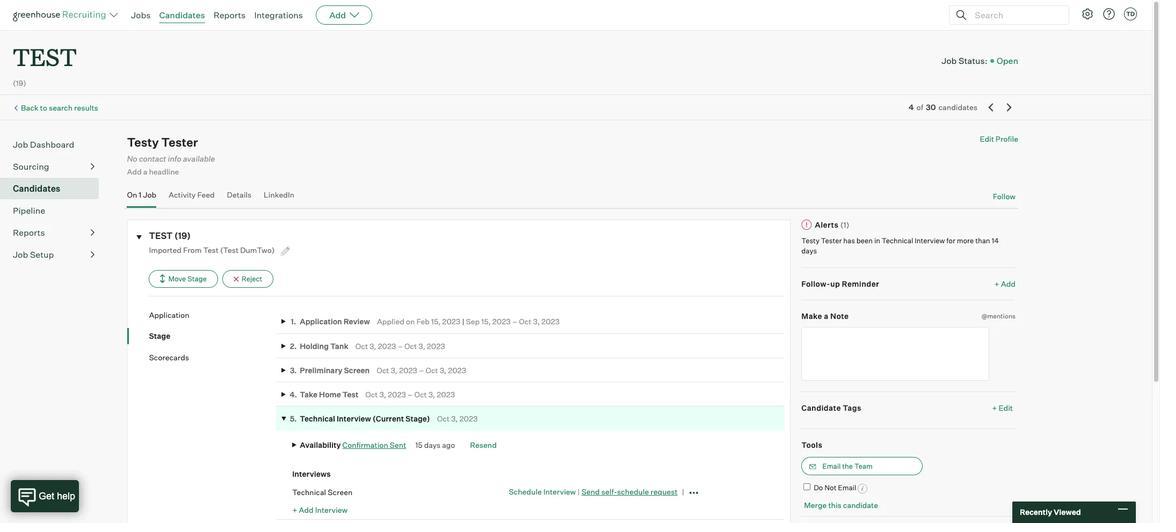 Task type: describe. For each thing, give the bounding box(es) containing it.
applied
[[377, 317, 405, 326]]

follow link
[[994, 191, 1016, 202]]

testy for testy tester no contact info available add a headline
[[127, 135, 159, 150]]

back to search results
[[21, 103, 98, 112]]

move
[[168, 275, 186, 283]]

follow-up reminder
[[802, 279, 880, 288]]

jobs link
[[131, 10, 151, 20]]

candidate
[[802, 404, 842, 413]]

tools
[[802, 441, 823, 450]]

0 horizontal spatial test
[[203, 245, 219, 255]]

14
[[992, 236, 1000, 245]]

been
[[857, 236, 873, 245]]

job for job dashboard
[[13, 139, 28, 150]]

1 horizontal spatial reports link
[[214, 10, 246, 20]]

+ edit link
[[990, 401, 1016, 415]]

add inside popup button
[[330, 10, 346, 20]]

@mentions link
[[982, 311, 1016, 322]]

results
[[74, 103, 98, 112]]

3.
[[290, 366, 297, 375]]

+ add interview link
[[292, 506, 348, 515]]

1 vertical spatial days
[[424, 441, 441, 450]]

reminder
[[842, 279, 880, 288]]

0 vertical spatial edit
[[981, 134, 995, 144]]

15 days ago
[[416, 441, 455, 450]]

merge this candidate
[[805, 501, 879, 510]]

5. technical interview (current stage)
[[290, 414, 430, 423]]

4 of 30 candidates
[[909, 103, 978, 112]]

to
[[40, 103, 47, 112]]

+ for + add
[[995, 279, 1000, 288]]

up
[[831, 279, 841, 288]]

interviews
[[292, 470, 331, 479]]

feed
[[197, 190, 215, 199]]

do not email
[[814, 484, 857, 492]]

3. preliminary screen oct 3, 2023 – oct 3, 2023
[[290, 366, 467, 375]]

2.
[[290, 342, 297, 351]]

imported from test (test dumtwo)
[[149, 245, 276, 255]]

scorecards
[[149, 353, 189, 362]]

job dashboard link
[[13, 138, 95, 151]]

on 1 job
[[127, 190, 157, 199]]

oct up 4. take home test oct 3, 2023 – oct 3, 2023
[[377, 366, 389, 375]]

follow
[[994, 192, 1016, 201]]

from
[[183, 245, 202, 255]]

0 vertical spatial screen
[[344, 366, 370, 375]]

schedule interview | send self-schedule request
[[509, 488, 678, 497]]

ago
[[442, 441, 455, 450]]

oct down on
[[405, 342, 417, 351]]

interview up confirmation
[[337, 414, 371, 423]]

tester for testy tester has been in technical interview for more than 14 days
[[822, 236, 842, 245]]

headline
[[149, 167, 179, 177]]

edit profile
[[981, 134, 1019, 144]]

available
[[183, 154, 215, 164]]

more
[[958, 236, 975, 245]]

2 vertical spatial technical
[[292, 488, 326, 497]]

+ add link
[[995, 279, 1016, 289]]

td button
[[1123, 5, 1140, 23]]

1 vertical spatial email
[[839, 484, 857, 492]]

Do Not Email checkbox
[[804, 484, 811, 491]]

send
[[582, 488, 600, 497]]

reject button
[[222, 270, 274, 288]]

email the team
[[823, 462, 873, 471]]

technical inside the testy tester has been in technical interview for more than 14 days
[[882, 236, 914, 245]]

sourcing
[[13, 161, 49, 172]]

greenhouse recruiting image
[[13, 9, 110, 21]]

this
[[829, 501, 842, 510]]

testy for testy tester has been in technical interview for more than 14 days
[[802, 236, 820, 245]]

do
[[814, 484, 824, 492]]

configure image
[[1082, 8, 1095, 20]]

than
[[976, 236, 991, 245]]

+ for + edit
[[993, 404, 998, 413]]

review
[[344, 317, 370, 326]]

resend
[[470, 441, 497, 450]]

viewed
[[1054, 508, 1082, 517]]

4. take home test oct 3, 2023 – oct 3, 2023
[[290, 390, 455, 399]]

details
[[227, 190, 252, 199]]

td
[[1127, 10, 1136, 18]]

follow-
[[802, 279, 831, 288]]

days inside the testy tester has been in technical interview for more than 14 days
[[802, 247, 818, 255]]

send self-schedule request link
[[582, 488, 678, 497]]

+ add interview
[[292, 506, 348, 515]]

oct 3, 2023
[[437, 414, 478, 423]]

pipeline link
[[13, 204, 95, 217]]

stage link
[[149, 331, 276, 342]]

oct right sep
[[519, 317, 532, 326]]

info
[[168, 154, 181, 164]]

technical screen
[[292, 488, 353, 497]]

a inside testy tester no contact info available add a headline
[[143, 167, 147, 177]]

resend button
[[470, 441, 497, 450]]

stage inside button
[[188, 275, 207, 283]]

application link
[[149, 310, 276, 320]]

candidate
[[844, 501, 879, 510]]

0 vertical spatial candidates
[[159, 10, 205, 20]]

status:
[[959, 55, 988, 66]]

5.
[[290, 414, 297, 423]]

self-
[[602, 488, 618, 497]]

pipeline
[[13, 205, 45, 216]]

email the team button
[[802, 457, 924, 476]]



Task type: vqa. For each thing, say whether or not it's contained in the screenshot.
the bottommost "language"
no



Task type: locate. For each thing, give the bounding box(es) containing it.
1 vertical spatial a
[[825, 312, 829, 321]]

home
[[319, 390, 341, 399]]

| left send
[[578, 488, 580, 497]]

1 horizontal spatial days
[[802, 247, 818, 255]]

test for test (19)
[[149, 231, 173, 241]]

|
[[462, 317, 465, 326], [578, 488, 580, 497]]

merge
[[805, 501, 827, 510]]

1 horizontal spatial tester
[[822, 236, 842, 245]]

team
[[855, 462, 873, 471]]

job dashboard
[[13, 139, 74, 150]]

alerts (1)
[[816, 221, 850, 230]]

activity feed link
[[169, 190, 215, 206]]

1 horizontal spatial candidates link
[[159, 10, 205, 20]]

1 horizontal spatial a
[[825, 312, 829, 321]]

interview left send
[[544, 488, 576, 497]]

0 vertical spatial +
[[995, 279, 1000, 288]]

test
[[203, 245, 219, 255], [343, 390, 359, 399]]

tester down alerts (1)
[[822, 236, 842, 245]]

1 vertical spatial tester
[[822, 236, 842, 245]]

job left setup
[[13, 249, 28, 260]]

candidate tags
[[802, 404, 862, 413]]

testy inside testy tester no contact info available add a headline
[[127, 135, 159, 150]]

job setup
[[13, 249, 54, 260]]

0 vertical spatial reports link
[[214, 10, 246, 20]]

oct right tank
[[356, 342, 368, 351]]

interview inside the testy tester has been in technical interview for more than 14 days
[[915, 236, 946, 245]]

oct up stage)
[[415, 390, 427, 399]]

alerts
[[816, 221, 839, 230]]

0 horizontal spatial candidates link
[[13, 182, 95, 195]]

(19) up from
[[175, 231, 191, 241]]

linkedin link
[[264, 190, 295, 206]]

technical right in
[[882, 236, 914, 245]]

a left the note
[[825, 312, 829, 321]]

tester inside the testy tester has been in technical interview for more than 14 days
[[822, 236, 842, 245]]

None text field
[[802, 327, 990, 381]]

1 vertical spatial reports
[[13, 227, 45, 238]]

back to search results link
[[21, 103, 98, 112]]

0 vertical spatial days
[[802, 247, 818, 255]]

0 horizontal spatial (19)
[[13, 79, 26, 88]]

– right sep
[[513, 317, 518, 326]]

1 vertical spatial technical
[[300, 414, 335, 423]]

email inside button
[[823, 462, 841, 471]]

– down the feb
[[419, 366, 424, 375]]

2 15, from the left
[[482, 317, 491, 326]]

0 horizontal spatial 15,
[[431, 317, 441, 326]]

oct down 3. preliminary screen oct 3, 2023 – oct 3, 2023
[[366, 390, 378, 399]]

td button
[[1125, 8, 1138, 20]]

15,
[[431, 317, 441, 326], [482, 317, 491, 326]]

– up stage)
[[408, 390, 413, 399]]

0 horizontal spatial candidates
[[13, 183, 60, 194]]

move stage
[[168, 275, 207, 283]]

edit profile link
[[981, 134, 1019, 144]]

oct right stage)
[[437, 414, 450, 423]]

not
[[825, 484, 837, 492]]

1 vertical spatial test
[[343, 390, 359, 399]]

setup
[[30, 249, 54, 260]]

stage up scorecards
[[149, 332, 170, 341]]

reports link up job setup link
[[13, 226, 95, 239]]

days
[[802, 247, 818, 255], [424, 441, 441, 450]]

+ edit
[[993, 404, 1014, 413]]

days down alerts
[[802, 247, 818, 255]]

technical right 5.
[[300, 414, 335, 423]]

1 horizontal spatial (19)
[[175, 231, 191, 241]]

0 vertical spatial stage
[[188, 275, 207, 283]]

testy
[[127, 135, 159, 150], [802, 236, 820, 245]]

0 vertical spatial a
[[143, 167, 147, 177]]

tester up "info"
[[161, 135, 198, 150]]

candidates link
[[159, 10, 205, 20], [13, 182, 95, 195]]

application down move
[[149, 311, 189, 320]]

on 1 job link
[[127, 190, 157, 206]]

scorecards link
[[149, 352, 276, 363]]

1 vertical spatial reports link
[[13, 226, 95, 239]]

testy down alerts
[[802, 236, 820, 245]]

screen down 2. holding tank oct 3, 2023 – oct 3, 2023
[[344, 366, 370, 375]]

0 horizontal spatial |
[[462, 317, 465, 326]]

1 vertical spatial candidates
[[13, 183, 60, 194]]

(test
[[220, 245, 239, 255]]

details link
[[227, 190, 252, 206]]

1. application review applied on  feb 15, 2023 | sep 15, 2023 – oct 3, 2023
[[291, 317, 560, 326]]

candidates down sourcing
[[13, 183, 60, 194]]

screen up "+ add interview" link
[[328, 488, 353, 497]]

job
[[942, 55, 957, 66], [13, 139, 28, 150], [143, 190, 157, 199], [13, 249, 28, 260]]

application up the holding
[[300, 317, 342, 326]]

oct down 1. application review applied on  feb 15, 2023 | sep 15, 2023 – oct 3, 2023
[[426, 366, 438, 375]]

sent
[[390, 441, 407, 450]]

confirmation sent
[[343, 441, 407, 450]]

1 horizontal spatial testy
[[802, 236, 820, 245]]

job left status:
[[942, 55, 957, 66]]

candidates link down sourcing link
[[13, 182, 95, 195]]

1 vertical spatial candidates link
[[13, 182, 95, 195]]

interview down technical screen
[[315, 506, 348, 515]]

days right 15
[[424, 441, 441, 450]]

15
[[416, 441, 423, 450]]

open
[[997, 55, 1019, 66]]

for
[[947, 236, 956, 245]]

1 vertical spatial testy
[[802, 236, 820, 245]]

candidates
[[939, 103, 978, 112]]

@mentions
[[982, 312, 1016, 320]]

testy tester has been in technical interview for more than 14 days
[[802, 236, 1000, 255]]

schedule
[[509, 488, 542, 497]]

candidates link right jobs link
[[159, 10, 205, 20]]

1 horizontal spatial |
[[578, 488, 580, 497]]

0 vertical spatial test
[[203, 245, 219, 255]]

schedule interview link
[[509, 488, 576, 497]]

1 15, from the left
[[431, 317, 441, 326]]

job for job setup
[[13, 249, 28, 260]]

feb
[[417, 317, 430, 326]]

testy inside the testy tester has been in technical interview for more than 14 days
[[802, 236, 820, 245]]

on
[[127, 190, 137, 199]]

0 vertical spatial |
[[462, 317, 465, 326]]

test for test
[[13, 41, 77, 73]]

a down contact
[[143, 167, 147, 177]]

1 horizontal spatial 15,
[[482, 317, 491, 326]]

add inside testy tester no contact info available add a headline
[[127, 167, 142, 177]]

1 vertical spatial stage
[[149, 332, 170, 341]]

activity
[[169, 190, 196, 199]]

0 horizontal spatial application
[[149, 311, 189, 320]]

testy tester no contact info available add a headline
[[127, 135, 215, 177]]

tester inside testy tester no contact info available add a headline
[[161, 135, 198, 150]]

test (19)
[[149, 231, 191, 241]]

recently viewed
[[1021, 508, 1082, 517]]

0 vertical spatial tester
[[161, 135, 198, 150]]

stage right move
[[188, 275, 207, 283]]

dumtwo)
[[240, 245, 275, 255]]

0 vertical spatial candidates link
[[159, 10, 205, 20]]

search
[[49, 103, 73, 112]]

reports inside the reports link
[[13, 227, 45, 238]]

make
[[802, 312, 823, 321]]

0 horizontal spatial testy
[[127, 135, 159, 150]]

0 vertical spatial testy
[[127, 135, 159, 150]]

1
[[139, 190, 142, 199]]

tester for testy tester no contact info available add a headline
[[161, 135, 198, 150]]

1 horizontal spatial test
[[343, 390, 359, 399]]

0 horizontal spatial test
[[13, 41, 77, 73]]

preliminary
[[300, 366, 343, 375]]

job for job status:
[[942, 55, 957, 66]]

0 horizontal spatial edit
[[981, 134, 995, 144]]

0 horizontal spatial stage
[[149, 332, 170, 341]]

1 horizontal spatial stage
[[188, 275, 207, 283]]

1 horizontal spatial candidates
[[159, 10, 205, 20]]

holding
[[300, 342, 329, 351]]

has
[[844, 236, 856, 245]]

1 horizontal spatial test
[[149, 231, 173, 241]]

0 horizontal spatial tester
[[161, 135, 198, 150]]

test left (test
[[203, 245, 219, 255]]

test right home
[[343, 390, 359, 399]]

1 vertical spatial |
[[578, 488, 580, 497]]

reports left integrations link
[[214, 10, 246, 20]]

(19) up back
[[13, 79, 26, 88]]

0 vertical spatial reports
[[214, 10, 246, 20]]

0 horizontal spatial days
[[424, 441, 441, 450]]

job up sourcing
[[13, 139, 28, 150]]

(1)
[[841, 221, 850, 230]]

+ add
[[995, 279, 1016, 288]]

confirmation sent button
[[343, 441, 407, 450]]

linkedin
[[264, 190, 295, 199]]

technical down interviews
[[292, 488, 326, 497]]

1.
[[291, 317, 296, 326]]

+ for + add interview
[[292, 506, 297, 515]]

1 horizontal spatial application
[[300, 317, 342, 326]]

0 vertical spatial technical
[[882, 236, 914, 245]]

15, right sep
[[482, 317, 491, 326]]

0 vertical spatial test
[[13, 41, 77, 73]]

integrations link
[[254, 10, 303, 20]]

move stage button
[[149, 270, 218, 288]]

technical
[[882, 236, 914, 245], [300, 414, 335, 423], [292, 488, 326, 497]]

| left sep
[[462, 317, 465, 326]]

0 vertical spatial (19)
[[13, 79, 26, 88]]

screen
[[344, 366, 370, 375], [328, 488, 353, 497]]

email left 'the'
[[823, 462, 841, 471]]

tags
[[843, 404, 862, 413]]

0 horizontal spatial reports
[[13, 227, 45, 238]]

reports link left integrations link
[[214, 10, 246, 20]]

2 vertical spatial +
[[292, 506, 297, 515]]

a
[[143, 167, 147, 177], [825, 312, 829, 321]]

(current
[[373, 414, 404, 423]]

1 vertical spatial test
[[149, 231, 173, 241]]

0 vertical spatial email
[[823, 462, 841, 471]]

job right 1 at the top left of the page
[[143, 190, 157, 199]]

candidates right jobs link
[[159, 10, 205, 20]]

email right not
[[839, 484, 857, 492]]

reject
[[242, 275, 263, 283]]

Search text field
[[973, 7, 1060, 23]]

1 horizontal spatial reports
[[214, 10, 246, 20]]

reports down the 'pipeline'
[[13, 227, 45, 238]]

note
[[831, 312, 849, 321]]

test up the imported
[[149, 231, 173, 241]]

1 vertical spatial (19)
[[175, 231, 191, 241]]

recently
[[1021, 508, 1053, 517]]

0 horizontal spatial a
[[143, 167, 147, 177]]

dashboard
[[30, 139, 74, 150]]

sourcing link
[[13, 160, 95, 173]]

1 horizontal spatial edit
[[999, 404, 1014, 413]]

interview left the for on the top of page
[[915, 236, 946, 245]]

back
[[21, 103, 38, 112]]

stage)
[[406, 414, 430, 423]]

1 vertical spatial +
[[993, 404, 998, 413]]

1 vertical spatial screen
[[328, 488, 353, 497]]

make a note
[[802, 312, 849, 321]]

testy up contact
[[127, 135, 159, 150]]

tank
[[331, 342, 349, 351]]

1 vertical spatial edit
[[999, 404, 1014, 413]]

0 horizontal spatial reports link
[[13, 226, 95, 239]]

of
[[917, 103, 924, 112]]

30
[[927, 103, 936, 112]]

15, right the feb
[[431, 317, 441, 326]]

– down applied
[[398, 342, 403, 351]]

test down greenhouse recruiting "image"
[[13, 41, 77, 73]]

application inside application link
[[149, 311, 189, 320]]



